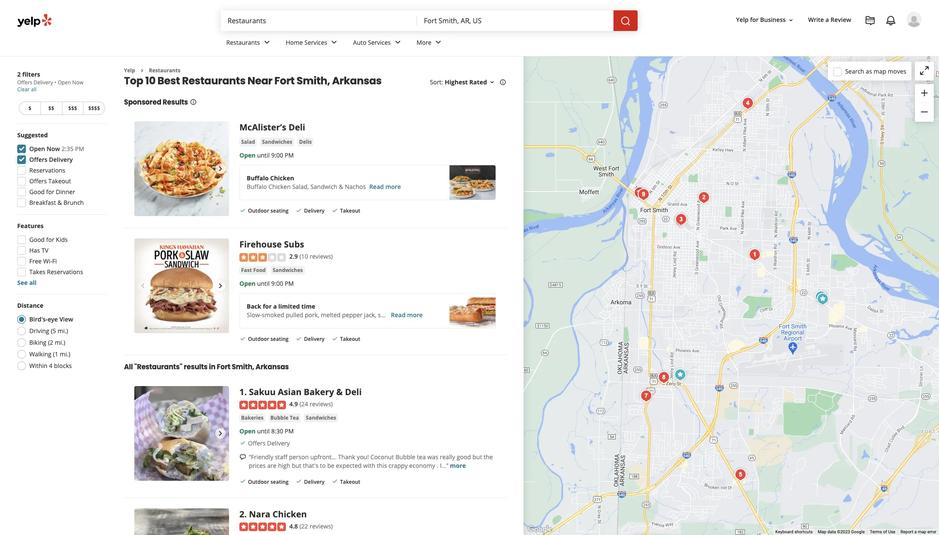 Task type: locate. For each thing, give the bounding box(es) containing it.
arkansas up sakuu at the left bottom of page
[[256, 362, 289, 372]]

16 chevron down v2 image
[[489, 79, 496, 86]]

tv
[[42, 246, 48, 255]]

. inside the "friendly staff person upfront... thank you! coconut bubble tea was really good but the prices are high but that's to be expected with this crappy economy . i…"
[[437, 462, 439, 470]]

highest
[[445, 78, 468, 86]]

1 vertical spatial offers delivery
[[248, 439, 290, 447]]

•
[[54, 79, 56, 86]]

1 next image from the top
[[215, 164, 226, 174]]

16 checkmark v2 image for delivery
[[296, 207, 303, 214]]

open until 9:00 pm down salad button
[[240, 151, 294, 160]]

map for error
[[918, 530, 927, 535]]

2 vertical spatial .
[[244, 509, 247, 520]]

1 horizontal spatial smith,
[[297, 74, 330, 88]]

bubble up '8:30'
[[271, 414, 289, 422]]

nachos
[[345, 183, 366, 191]]

& left the nachos
[[339, 183, 343, 191]]

home
[[286, 38, 303, 46]]

the artistic bean image
[[635, 186, 652, 203]]

0 horizontal spatial bubble
[[271, 414, 289, 422]]

for for dinner
[[46, 188, 54, 196]]

seating down "high" at the bottom of page
[[271, 478, 289, 486]]

9:00 for firehouse
[[271, 280, 283, 288]]

fast food
[[241, 267, 266, 274]]

16 checkmark v2 image down salad,
[[296, 207, 303, 214]]

mi.) for biking (2 mi.)
[[55, 339, 65, 347]]

0 horizontal spatial restaurants link
[[149, 67, 180, 74]]

1 9:00 from the top
[[271, 151, 283, 160]]

0 vertical spatial more
[[386, 183, 401, 191]]

1 horizontal spatial more
[[407, 311, 423, 319]]

. for sakuu asian bakery & deli
[[244, 387, 247, 398]]

a right report
[[915, 530, 917, 535]]

reservations down fi on the top left of page
[[47, 268, 83, 276]]

previous image
[[138, 281, 148, 291], [138, 429, 148, 439]]

1 24 chevron down v2 image from the left
[[262, 37, 272, 48]]

1 until from the top
[[257, 151, 270, 160]]

slideshow element
[[134, 122, 229, 216], [134, 239, 229, 334], [134, 387, 229, 481]]

. left i…"
[[437, 462, 439, 470]]

results
[[184, 362, 208, 372]]

offers delivery inside group
[[29, 156, 73, 164]]

. left sakuu at the left bottom of page
[[244, 387, 247, 398]]

none field near
[[424, 16, 607, 25]]

0 vertical spatial bubble
[[271, 414, 289, 422]]

1 horizontal spatial offers delivery
[[248, 439, 290, 447]]

within
[[29, 362, 47, 370]]

open down suggested
[[29, 145, 45, 153]]

2 vertical spatial sandwiches button
[[304, 414, 338, 422]]

option group containing distance
[[15, 302, 107, 373]]

0 horizontal spatial 16 checkmark v2 image
[[240, 207, 246, 214]]

open right •
[[58, 79, 71, 86]]

terms of use
[[870, 530, 896, 535]]

1 vertical spatial sandwiches link
[[271, 266, 305, 275]]

3 outdoor seating from the top
[[248, 478, 289, 486]]

open down salad link
[[240, 151, 256, 160]]

sort:
[[430, 78, 443, 86]]

user actions element
[[730, 11, 934, 64]]

0 vertical spatial until
[[257, 151, 270, 160]]

$$ button
[[40, 102, 62, 115]]

& inside buffalo chicken buffalo chicken salad, sandwich & nachos read more
[[339, 183, 343, 191]]

offers delivery down open now 2:35 pm
[[29, 156, 73, 164]]

0 vertical spatial sandwiches link
[[260, 138, 294, 147]]

for left kids
[[46, 236, 54, 244]]

sandwiches down 2.9
[[273, 267, 303, 274]]

0 vertical spatial seating
[[271, 207, 289, 215]]

2 buffalo from the top
[[247, 183, 267, 191]]

reviews) right '(10'
[[310, 253, 333, 261]]

$$$
[[68, 105, 77, 112]]

good for good for dinner
[[29, 188, 45, 196]]

mcalister's deli image
[[134, 122, 229, 216]]

2.9 star rating image
[[240, 253, 286, 262]]

terms of use link
[[870, 530, 896, 535]]

map data ©2023 google
[[818, 530, 865, 535]]

restaurants link
[[219, 31, 279, 56], [149, 67, 180, 74]]

back for a limited time
[[247, 302, 315, 311]]

24 chevron down v2 image inside more link
[[433, 37, 444, 48]]

business categories element
[[219, 31, 922, 56]]

sandwiches down 4.9 (24 reviews)
[[306, 414, 336, 422]]

write a review
[[809, 16, 852, 24]]

sakuu asian bakery & deli image
[[746, 246, 764, 264], [134, 387, 229, 481]]

delivery left •
[[34, 79, 53, 86]]

1 slideshow element from the top
[[134, 122, 229, 216]]

1 vertical spatial restaurants link
[[149, 67, 180, 74]]

all inside the 2 filters offers delivery • open now clear all
[[31, 86, 37, 93]]

sweet
[[378, 311, 395, 319]]

home services
[[286, 38, 327, 46]]

economy
[[409, 462, 435, 470]]

group containing features
[[15, 222, 107, 287]]

google image
[[526, 524, 554, 535]]

outdoor down slow-
[[248, 336, 269, 343]]

pm down mcalister's deli
[[285, 151, 294, 160]]

deli up 'delis'
[[289, 122, 305, 133]]

group
[[915, 84, 934, 122], [15, 131, 107, 210], [15, 222, 107, 287]]

0 vertical spatial previous image
[[138, 281, 148, 291]]

2 vertical spatial outdoor seating
[[248, 478, 289, 486]]

offers down the filters
[[17, 79, 32, 86]]

2 good from the top
[[29, 236, 45, 244]]

yelp inside 'button'
[[736, 16, 749, 24]]

nara chicken image
[[696, 189, 713, 206]]

seating for mcalister's
[[271, 207, 289, 215]]

2 . nara chicken
[[240, 509, 307, 520]]

1 outdoor seating from the top
[[248, 207, 289, 215]]

1 vertical spatial good
[[29, 236, 45, 244]]

1 vertical spatial slideshow element
[[134, 239, 229, 334]]

1 seating from the top
[[271, 207, 289, 215]]

2 vertical spatial reviews)
[[310, 523, 333, 531]]

google
[[852, 530, 865, 535]]

2 vertical spatial group
[[15, 222, 107, 287]]

1 horizontal spatial 16 checkmark v2 image
[[296, 207, 303, 214]]

seating for firehouse
[[271, 336, 289, 343]]

0 vertical spatial outdoor
[[248, 207, 269, 215]]

open until 9:00 pm down food
[[240, 280, 294, 288]]

bubble tea
[[271, 414, 299, 422]]

16 checkmark v2 image up firehouse
[[240, 207, 246, 214]]

2 24 chevron down v2 image from the left
[[393, 37, 403, 48]]

data
[[828, 530, 836, 535]]

sandwiches for fast food
[[273, 267, 303, 274]]

services for home services
[[305, 38, 327, 46]]

offers delivery for 2 filters
[[29, 156, 73, 164]]

salad link
[[240, 138, 257, 147]]

1 good from the top
[[29, 188, 45, 196]]

1 horizontal spatial bubble
[[396, 453, 416, 461]]

None field
[[228, 16, 410, 25], [424, 16, 607, 25]]

el olvido image
[[673, 211, 690, 228]]

outdoor seating down are
[[248, 478, 289, 486]]

tea
[[417, 453, 426, 461]]

24 chevron down v2 image inside restaurants link
[[262, 37, 272, 48]]

2 vertical spatial slideshow element
[[134, 387, 229, 481]]

0 vertical spatial restaurants link
[[219, 31, 279, 56]]

2 reviews) from the top
[[310, 400, 333, 408]]

16 checkmark v2 image
[[332, 207, 338, 214], [240, 335, 246, 342], [296, 335, 303, 342], [332, 335, 338, 342], [240, 440, 246, 447], [240, 478, 246, 485], [296, 478, 303, 485]]

mi.) right (2
[[55, 339, 65, 347]]

map left 'error'
[[918, 530, 927, 535]]

pm right 2:35
[[75, 145, 84, 153]]

yelp left business
[[736, 16, 749, 24]]

0 vertical spatial outdoor seating
[[248, 207, 289, 215]]

.
[[244, 387, 247, 398], [437, 462, 439, 470], [244, 509, 247, 520]]

1 horizontal spatial 2
[[240, 509, 244, 520]]

0 vertical spatial a
[[826, 16, 829, 24]]

good
[[29, 188, 45, 196], [29, 236, 45, 244]]

0 horizontal spatial map
[[874, 67, 887, 75]]

reviews) right (22
[[310, 523, 333, 531]]

1 reviews) from the top
[[310, 253, 333, 261]]

read
[[369, 183, 384, 191], [391, 311, 406, 319]]

restaurants up 16 info v2 image
[[182, 74, 246, 88]]

1 horizontal spatial 24 chevron down v2 image
[[393, 37, 403, 48]]

more right the nachos
[[386, 183, 401, 191]]

16 info v2 image
[[190, 99, 197, 106]]

firehouse subs
[[240, 239, 304, 250]]

slideshow element for firehouse
[[134, 239, 229, 334]]

fort right in
[[217, 362, 230, 372]]

bubble
[[271, 414, 289, 422], [396, 453, 416, 461]]

mi.) for walking (1 mi.)
[[60, 350, 70, 358]]

sandwiches link down 2.9
[[271, 266, 305, 275]]

1 vertical spatial map
[[918, 530, 927, 535]]

1 vertical spatial more
[[407, 311, 423, 319]]

1 previous image from the top
[[138, 281, 148, 291]]

sandwiches for salad
[[262, 138, 292, 146]]

near
[[248, 74, 273, 88]]

2 9:00 from the top
[[271, 280, 283, 288]]

option group
[[15, 302, 107, 373]]

1 vertical spatial buffalo
[[247, 183, 267, 191]]

for for a
[[263, 302, 272, 311]]

& down dinner
[[58, 199, 62, 207]]

1 outdoor from the top
[[248, 207, 269, 215]]

takes
[[29, 268, 45, 276]]

smoked
[[262, 311, 284, 319]]

1 vertical spatial sakuu asian bakery & deli image
[[134, 387, 229, 481]]

delivery down that's
[[304, 478, 325, 486]]

top 10 best restaurants near fort smith, arkansas
[[124, 74, 382, 88]]

coconut
[[371, 453, 394, 461]]

24 chevron down v2 image right more
[[433, 37, 444, 48]]

seating up firehouse subs link
[[271, 207, 289, 215]]

2 seating from the top
[[271, 336, 289, 343]]

1 open until 9:00 pm from the top
[[240, 151, 294, 160]]

best
[[158, 74, 180, 88]]

driving (5 mi.)
[[29, 327, 68, 335]]

offers delivery
[[29, 156, 73, 164], [248, 439, 290, 447]]

slow-smoked pulled pork, melted pepper jack, sweet & tangy slaw.
[[247, 311, 433, 319]]

until left '8:30'
[[257, 427, 270, 435]]

open for slideshow element corresponding to mcalister's
[[240, 151, 256, 160]]

chicken left salad,
[[269, 183, 291, 191]]

1 horizontal spatial now
[[72, 79, 83, 86]]

0 vertical spatial offers delivery
[[29, 156, 73, 164]]

now left 2:35
[[47, 145, 60, 153]]

map
[[818, 530, 827, 535]]

fort right 'near'
[[275, 74, 295, 88]]

0 vertical spatial slideshow element
[[134, 122, 229, 216]]

home services link
[[279, 31, 346, 56]]

now right •
[[72, 79, 83, 86]]

2 horizontal spatial 24 chevron down v2 image
[[433, 37, 444, 48]]

2 services from the left
[[368, 38, 391, 46]]

sandwiches button down 2.9
[[271, 266, 305, 275]]

0 vertical spatial 2
[[17, 70, 21, 78]]

0 vertical spatial now
[[72, 79, 83, 86]]

3 slideshow element from the top
[[134, 387, 229, 481]]

firehouse subs image
[[134, 239, 229, 334]]

2 none field from the left
[[424, 16, 607, 25]]

yelp for yelp for business
[[736, 16, 749, 24]]

for down offers takeout
[[46, 188, 54, 196]]

a up smoked
[[273, 302, 277, 311]]

1 vertical spatial but
[[292, 462, 301, 470]]

0 vertical spatial buffalo
[[247, 174, 269, 182]]

bubble inside the "friendly staff person upfront... thank you! coconut bubble tea was really good but the prices are high but that's to be expected with this crappy economy . i…"
[[396, 453, 416, 461]]

arkansas
[[332, 74, 382, 88], [256, 362, 289, 372]]

yelp for business button
[[733, 12, 798, 28]]

arkansas down the auto
[[332, 74, 382, 88]]

services left 24 chevron down v2 icon
[[305, 38, 327, 46]]

1 horizontal spatial a
[[826, 16, 829, 24]]

for inside 'button'
[[751, 16, 759, 24]]

offers delivery for sponsored results
[[248, 439, 290, 447]]

1 vertical spatial bubble
[[396, 453, 416, 461]]

0 vertical spatial deli
[[289, 122, 305, 133]]

bubble up crappy
[[396, 453, 416, 461]]

1 horizontal spatial read
[[391, 311, 406, 319]]

1 vertical spatial now
[[47, 145, 60, 153]]

mcalister's deli
[[240, 122, 305, 133]]

2 previous image from the top
[[138, 429, 148, 439]]

2 vertical spatial until
[[257, 427, 270, 435]]

0 vertical spatial next image
[[215, 164, 226, 174]]

restaurants inside restaurants link
[[226, 38, 260, 46]]

0 vertical spatial read
[[369, 183, 384, 191]]

next image for firehouse
[[215, 281, 226, 291]]

$$
[[48, 105, 54, 112]]

9:00 for mcalister's
[[271, 151, 283, 160]]

but down person
[[292, 462, 301, 470]]

error
[[928, 530, 937, 535]]

for for kids
[[46, 236, 54, 244]]

good for good for kids
[[29, 236, 45, 244]]

next image
[[215, 164, 226, 174], [215, 281, 226, 291], [215, 429, 226, 439]]

0 horizontal spatial none field
[[228, 16, 410, 25]]

1 vertical spatial reviews)
[[310, 400, 333, 408]]

sandwiches button
[[260, 138, 294, 147], [271, 266, 305, 275], [304, 414, 338, 422]]

pm right '8:30'
[[285, 427, 294, 435]]

offers delivery down open until 8:30 pm
[[248, 439, 290, 447]]

read right the nachos
[[369, 183, 384, 191]]

None search field
[[221, 10, 640, 31]]

3 reviews) from the top
[[310, 523, 333, 531]]

more right sweet on the left of the page
[[407, 311, 423, 319]]

auto
[[353, 38, 367, 46]]

biking (2 mi.)
[[29, 339, 65, 347]]

subs
[[284, 239, 304, 250]]

open for 1st slideshow element from the bottom of the page
[[240, 427, 256, 435]]

crappy
[[389, 462, 408, 470]]

2 open until 9:00 pm from the top
[[240, 280, 294, 288]]

open down the bakeries link
[[240, 427, 256, 435]]

smith, up 1
[[232, 362, 254, 372]]

until down food
[[257, 280, 270, 288]]

9:00 up back for a limited time
[[271, 280, 283, 288]]

1 vertical spatial .
[[437, 462, 439, 470]]

but
[[473, 453, 482, 461], [292, 462, 301, 470]]

2 vertical spatial next image
[[215, 429, 226, 439]]

reviews) for asian
[[310, 400, 333, 408]]

1 horizontal spatial services
[[368, 38, 391, 46]]

are
[[267, 462, 277, 470]]

0 vertical spatial smith,
[[297, 74, 330, 88]]

0 horizontal spatial yelp
[[124, 67, 135, 74]]

limited
[[279, 302, 300, 311]]

outdoor seating down smoked
[[248, 336, 289, 343]]

for for business
[[751, 16, 759, 24]]

all right the see on the bottom left
[[29, 279, 37, 287]]

outdoor seating up firehouse subs
[[248, 207, 289, 215]]

chicken up salad,
[[270, 174, 294, 182]]

1 horizontal spatial fort
[[275, 74, 295, 88]]

open for slideshow element for firehouse
[[240, 280, 256, 288]]

previous image for open until 9:00 pm
[[138, 281, 148, 291]]

restaurants link right 16 chevron right v2 icon
[[149, 67, 180, 74]]

9:00 down mcalister's deli link
[[271, 151, 283, 160]]

previous image for open until 8:30 pm
[[138, 429, 148, 439]]

outdoor down prices
[[248, 478, 269, 486]]

read inside buffalo chicken buffalo chicken salad, sandwich & nachos read more
[[369, 183, 384, 191]]

map region
[[500, 0, 940, 535]]

16 chevron down v2 image
[[788, 17, 795, 24]]

outdoor
[[248, 207, 269, 215], [248, 336, 269, 343], [248, 478, 269, 486]]

1 vertical spatial deli
[[345, 387, 362, 398]]

bakeries link
[[240, 414, 265, 422]]

0 horizontal spatial more
[[386, 183, 401, 191]]

takeout inside group
[[48, 177, 71, 185]]

more down good
[[450, 462, 466, 470]]

16 info v2 image
[[500, 79, 507, 86]]

sponsored
[[124, 98, 161, 107]]

restaurants
[[226, 38, 260, 46], [149, 67, 180, 74], [182, 74, 246, 88]]

auto services
[[353, 38, 391, 46]]

1 none field from the left
[[228, 16, 410, 25]]

until for firehouse
[[257, 280, 270, 288]]

(1
[[53, 350, 58, 358]]

mi.) for driving (5 mi.)
[[58, 327, 68, 335]]

1 vertical spatial seating
[[271, 336, 289, 343]]

24 chevron down v2 image for restaurants
[[262, 37, 272, 48]]

until down mcalister's
[[257, 151, 270, 160]]

24 chevron down v2 image inside auto services 'link'
[[393, 37, 403, 48]]

24 chevron down v2 image left home
[[262, 37, 272, 48]]

sandwiches down mcalister's deli
[[262, 138, 292, 146]]

0 vertical spatial open until 9:00 pm
[[240, 151, 294, 160]]

prices
[[249, 462, 266, 470]]

for up smoked
[[263, 302, 272, 311]]

pm for slideshow element for firehouse
[[285, 280, 294, 288]]

mi.) right (5
[[58, 327, 68, 335]]

$$$ button
[[62, 102, 83, 115]]

keyboard
[[776, 530, 794, 535]]

mi.) right (1
[[60, 350, 70, 358]]

2 left the filters
[[17, 70, 21, 78]]

2.9 (10 reviews)
[[289, 253, 333, 261]]

2 slideshow element from the top
[[134, 239, 229, 334]]

1 vertical spatial a
[[273, 302, 277, 311]]

deli
[[289, 122, 305, 133], [345, 387, 362, 398]]

mcalister's deli image
[[814, 291, 832, 308]]

thank
[[338, 453, 355, 461]]

0 horizontal spatial fort
[[217, 362, 230, 372]]

3 until from the top
[[257, 427, 270, 435]]

0 horizontal spatial sakuu asian bakery & deli image
[[134, 387, 229, 481]]

time
[[302, 302, 315, 311]]

sandwiches link down 4.9 (24 reviews)
[[304, 414, 338, 422]]

read left slaw. on the bottom left of the page
[[391, 311, 406, 319]]

0 horizontal spatial now
[[47, 145, 60, 153]]

bird's-
[[29, 315, 48, 324]]

10
[[145, 74, 156, 88]]

firehouse
[[240, 239, 282, 250]]

reviews) for chicken
[[310, 523, 333, 531]]

1 horizontal spatial none field
[[424, 16, 607, 25]]

terms
[[870, 530, 883, 535]]

outdoor seating for firehouse
[[248, 336, 289, 343]]

pm up limited on the bottom of the page
[[285, 280, 294, 288]]

0 horizontal spatial 2
[[17, 70, 21, 78]]

chicken for nara
[[273, 509, 307, 520]]

sandwiches button for salad
[[260, 138, 294, 147]]

outdoor up firehouse
[[248, 207, 269, 215]]

sandwiches button down 4.9 (24 reviews)
[[304, 414, 338, 422]]

takeout up dinner
[[48, 177, 71, 185]]

"restaurants"
[[134, 362, 183, 372]]

0 horizontal spatial a
[[273, 302, 277, 311]]

delivery down open now 2:35 pm
[[49, 156, 73, 164]]

1 vertical spatial fort
[[217, 362, 230, 372]]

map right as
[[874, 67, 887, 75]]

1 vertical spatial 9:00
[[271, 280, 283, 288]]

pm for slideshow element corresponding to mcalister's
[[285, 151, 294, 160]]

a inside write a review "link"
[[826, 16, 829, 24]]

2 for 2 filters offers delivery • open now clear all
[[17, 70, 21, 78]]

0 vertical spatial sakuu asian bakery & deli image
[[746, 246, 764, 264]]

2 until from the top
[[257, 280, 270, 288]]

reservations up offers takeout
[[29, 166, 65, 174]]

yelp
[[736, 16, 749, 24], [124, 67, 135, 74]]

2 vertical spatial outdoor
[[248, 478, 269, 486]]

1 services from the left
[[305, 38, 327, 46]]

1 horizontal spatial but
[[473, 453, 482, 461]]

24 chevron down v2 image
[[262, 37, 272, 48], [393, 37, 403, 48], [433, 37, 444, 48]]

2 horizontal spatial 16 checkmark v2 image
[[332, 478, 338, 485]]

2 inside the 2 filters offers delivery • open now clear all
[[17, 70, 21, 78]]

0 horizontal spatial but
[[292, 462, 301, 470]]

1 vertical spatial arkansas
[[256, 362, 289, 372]]

2 left nara
[[240, 509, 244, 520]]

sandwiches
[[262, 138, 292, 146], [273, 267, 303, 274], [306, 414, 336, 422]]

0 vertical spatial sandwiches button
[[260, 138, 294, 147]]

until for mcalister's
[[257, 151, 270, 160]]

0 horizontal spatial services
[[305, 38, 327, 46]]

more inside buffalo chicken buffalo chicken salad, sandwich & nachos read more
[[386, 183, 401, 191]]

services right the auto
[[368, 38, 391, 46]]

1 vertical spatial 2
[[240, 509, 244, 520]]

1 vertical spatial previous image
[[138, 429, 148, 439]]

0 vertical spatial good
[[29, 188, 45, 196]]

see
[[17, 279, 28, 287]]

eye
[[48, 315, 58, 324]]

1 vertical spatial chicken
[[269, 183, 291, 191]]

previous image
[[138, 164, 148, 174]]

las americas image
[[655, 369, 673, 386]]

. left nara
[[244, 509, 247, 520]]

reviews) down bakery
[[310, 400, 333, 408]]

restaurants up 'top 10 best restaurants near fort smith, arkansas'
[[226, 38, 260, 46]]

person
[[289, 453, 309, 461]]

3 24 chevron down v2 image from the left
[[433, 37, 444, 48]]

upfront...
[[310, 453, 337, 461]]

0 vertical spatial map
[[874, 67, 887, 75]]

salad button
[[240, 138, 257, 147]]

16 checkmark v2 image down be
[[332, 478, 338, 485]]

group containing suggested
[[15, 131, 107, 210]]

sandwiches button down mcalister's deli
[[260, 138, 294, 147]]

2 next image from the top
[[215, 281, 226, 291]]

0 horizontal spatial 24 chevron down v2 image
[[262, 37, 272, 48]]

all "restaurants" results in fort smith, arkansas
[[124, 362, 289, 372]]

2 vertical spatial chicken
[[273, 509, 307, 520]]

0 vertical spatial reservations
[[29, 166, 65, 174]]

driving
[[29, 327, 49, 335]]

report
[[901, 530, 914, 535]]

1 vertical spatial mi.)
[[55, 339, 65, 347]]

sandwiches link for salad
[[260, 138, 294, 147]]

services inside 'link'
[[368, 38, 391, 46]]

24 chevron down v2 image right auto services
[[393, 37, 403, 48]]

16 checkmark v2 image
[[240, 207, 246, 214], [296, 207, 303, 214], [332, 478, 338, 485]]

2 outdoor from the top
[[248, 336, 269, 343]]

yelp for business
[[736, 16, 786, 24]]

christina o. image
[[907, 12, 922, 27]]

1 buffalo from the top
[[247, 174, 269, 182]]

0 horizontal spatial offers delivery
[[29, 156, 73, 164]]

all right clear
[[31, 86, 37, 93]]

2 outdoor seating from the top
[[248, 336, 289, 343]]



Task type: describe. For each thing, give the bounding box(es) containing it.
delivery down '8:30'
[[267, 439, 290, 447]]

view
[[59, 315, 73, 324]]

offers down open now 2:35 pm
[[29, 156, 47, 164]]

highest rated
[[445, 78, 487, 86]]

16 checkmark v2 image for takeout
[[332, 478, 338, 485]]

services for auto services
[[368, 38, 391, 46]]

16 checkmark v2 image for outdoor seating
[[240, 207, 246, 214]]

delis link
[[298, 138, 314, 147]]

2 vertical spatial sandwiches link
[[304, 414, 338, 422]]

moves
[[888, 67, 907, 75]]

fast food button
[[240, 266, 268, 275]]

2.9
[[289, 253, 298, 261]]

bubble tea button
[[269, 414, 301, 422]]

$$$$
[[88, 105, 100, 112]]

open until 8:30 pm
[[240, 427, 294, 435]]

& left tangy
[[396, 311, 401, 319]]

1 vertical spatial reservations
[[47, 268, 83, 276]]

"friendly
[[249, 453, 274, 461]]

open until 9:00 pm for firehouse
[[240, 280, 294, 288]]

4.8 star rating image
[[240, 523, 286, 532]]

open now 2:35 pm
[[29, 145, 84, 153]]

1 vertical spatial all
[[29, 279, 37, 287]]

0 horizontal spatial arkansas
[[256, 362, 289, 372]]

delivery down sandwich
[[304, 207, 325, 215]]

chicken for buffalo
[[269, 183, 291, 191]]

clear
[[17, 86, 30, 93]]

$$$$ button
[[83, 102, 105, 115]]

the
[[484, 453, 493, 461]]

takeout down expected
[[340, 478, 361, 486]]

a for write
[[826, 16, 829, 24]]

staff
[[275, 453, 288, 461]]

asian kitchen express image
[[739, 95, 757, 112]]

0 vertical spatial chicken
[[270, 174, 294, 182]]

brunch
[[64, 199, 84, 207]]

firehouse subs link
[[240, 239, 304, 250]]

keyboard shortcuts
[[776, 530, 813, 535]]

schlotzsky's image
[[813, 289, 830, 306]]

map for moves
[[874, 67, 887, 75]]

restaurants right 16 chevron right v2 icon
[[149, 67, 180, 74]]

sakuu asian bakery & deli link
[[249, 387, 362, 398]]

takeout down the nachos
[[340, 207, 361, 215]]

open inside group
[[29, 145, 45, 153]]

tangy
[[402, 311, 418, 319]]

asian
[[278, 387, 302, 398]]

. for nara chicken
[[244, 509, 247, 520]]

thai chicken bowl image
[[672, 212, 689, 230]]

3 outdoor from the top
[[248, 478, 269, 486]]

firehouse subs image
[[672, 367, 689, 384]]

slideshow element for mcalister's
[[134, 122, 229, 216]]

nara
[[249, 509, 270, 520]]

a for report
[[915, 530, 917, 535]]

4.8 (22 reviews)
[[289, 523, 333, 531]]

(24
[[300, 400, 308, 408]]

16 speech v2 image
[[240, 454, 246, 461]]

1 horizontal spatial sakuu asian bakery & deli image
[[746, 246, 764, 264]]

0 vertical spatial group
[[915, 84, 934, 122]]

(2
[[48, 339, 53, 347]]

next image for mcalister's
[[215, 164, 226, 174]]

breakfast
[[29, 199, 56, 207]]

zoom in image
[[920, 88, 930, 98]]

more link
[[450, 462, 466, 470]]

kids
[[56, 236, 68, 244]]

was
[[428, 453, 439, 461]]

sandwich
[[311, 183, 337, 191]]

(22
[[300, 523, 308, 531]]

outdoor for mcalister's deli
[[248, 207, 269, 215]]

blocks
[[54, 362, 72, 370]]

rated
[[470, 78, 487, 86]]

dinner
[[56, 188, 75, 196]]

open inside the 2 filters offers delivery • open now clear all
[[58, 79, 71, 86]]

top
[[124, 74, 143, 88]]

this
[[377, 462, 387, 470]]

review
[[831, 16, 852, 24]]

projects image
[[865, 16, 876, 26]]

24 chevron down v2 image
[[329, 37, 339, 48]]

0 vertical spatial but
[[473, 453, 482, 461]]

0 vertical spatial arkansas
[[332, 74, 382, 88]]

delivery down pork,
[[304, 336, 325, 343]]

4.8
[[289, 523, 298, 531]]

la mesa image
[[638, 388, 655, 405]]

$
[[28, 105, 31, 112]]

1 . sakuu asian bakery & deli
[[240, 387, 362, 398]]

features
[[17, 222, 44, 230]]

yelp for yelp link
[[124, 67, 135, 74]]

Near text field
[[424, 16, 607, 25]]

fast food link
[[240, 266, 268, 275]]

1 horizontal spatial restaurants link
[[219, 31, 279, 56]]

nara chicken link
[[249, 509, 307, 520]]

outdoor seating for mcalister's
[[248, 207, 289, 215]]

mcalister's deli link
[[240, 122, 305, 133]]

& right bakery
[[336, 387, 343, 398]]

4.9 star rating image
[[240, 401, 286, 410]]

salad,
[[292, 183, 309, 191]]

2 filters offers delivery • open now clear all
[[17, 70, 83, 93]]

with
[[363, 462, 375, 470]]

offers inside the 2 filters offers delivery • open now clear all
[[17, 79, 32, 86]]

0 vertical spatial fort
[[275, 74, 295, 88]]

has
[[29, 246, 40, 255]]

2 vertical spatial sandwiches
[[306, 414, 336, 422]]

that's
[[303, 462, 319, 470]]

now inside the 2 filters offers delivery • open now clear all
[[72, 79, 83, 86]]

pm inside group
[[75, 145, 84, 153]]

24 chevron down v2 image for auto services
[[393, 37, 403, 48]]

offers up "friendly at bottom
[[248, 439, 266, 447]]

to
[[320, 462, 326, 470]]

search image
[[621, 16, 631, 26]]

none field find
[[228, 16, 410, 25]]

sandwiches link for fast food
[[271, 266, 305, 275]]

open until 9:00 pm for mcalister's
[[240, 151, 294, 160]]

takeout down the "pepper"
[[340, 336, 361, 343]]

sponsored results
[[124, 98, 188, 107]]

2 horizontal spatial more
[[450, 462, 466, 470]]

use
[[889, 530, 896, 535]]

bakery
[[304, 387, 334, 398]]

2:35
[[62, 145, 74, 153]]

jack,
[[364, 311, 377, 319]]

report a map error link
[[901, 530, 937, 535]]

Find text field
[[228, 16, 410, 25]]

fast
[[241, 267, 252, 274]]

sandwiches button for fast food
[[271, 266, 305, 275]]

& inside group
[[58, 199, 62, 207]]

3 next image from the top
[[215, 429, 226, 439]]

1 horizontal spatial deli
[[345, 387, 362, 398]]

delivery inside the 2 filters offers delivery • open now clear all
[[34, 79, 53, 86]]

pm for 1st slideshow element from the bottom of the page
[[285, 427, 294, 435]]

2 for 2 . nara chicken
[[240, 509, 244, 520]]

suggested
[[17, 131, 48, 139]]

offers up good for dinner
[[29, 177, 47, 185]]

pork,
[[305, 311, 319, 319]]

you!
[[357, 453, 369, 461]]

keyboard shortcuts button
[[776, 529, 813, 535]]

walking
[[29, 350, 51, 358]]

0 horizontal spatial smith,
[[232, 362, 254, 372]]

more link
[[410, 31, 451, 56]]

pepper
[[342, 311, 363, 319]]

1 vertical spatial read
[[391, 311, 406, 319]]

melted
[[321, 311, 341, 319]]

see all
[[17, 279, 37, 287]]

distance
[[17, 302, 43, 310]]

bakeries button
[[240, 414, 265, 422]]

4.9
[[289, 400, 298, 408]]

expand map image
[[920, 65, 930, 76]]

moka joe's cafe & coffee image
[[732, 467, 749, 484]]

bubble inside "bubble tea" 'button'
[[271, 414, 289, 422]]

bird's-eye view
[[29, 315, 73, 324]]

neumeier's rib room image
[[631, 184, 649, 202]]

wi-
[[43, 257, 52, 265]]

within 4 blocks
[[29, 362, 72, 370]]

3 seating from the top
[[271, 478, 289, 486]]

outdoor for firehouse subs
[[248, 336, 269, 343]]

good for dinner
[[29, 188, 75, 196]]

16 chevron right v2 image
[[139, 67, 146, 74]]

zoom out image
[[920, 107, 930, 117]]

notifications image
[[886, 16, 896, 26]]

24 chevron down v2 image for more
[[433, 37, 444, 48]]



Task type: vqa. For each thing, say whether or not it's contained in the screenshot.
bottommost a
yes



